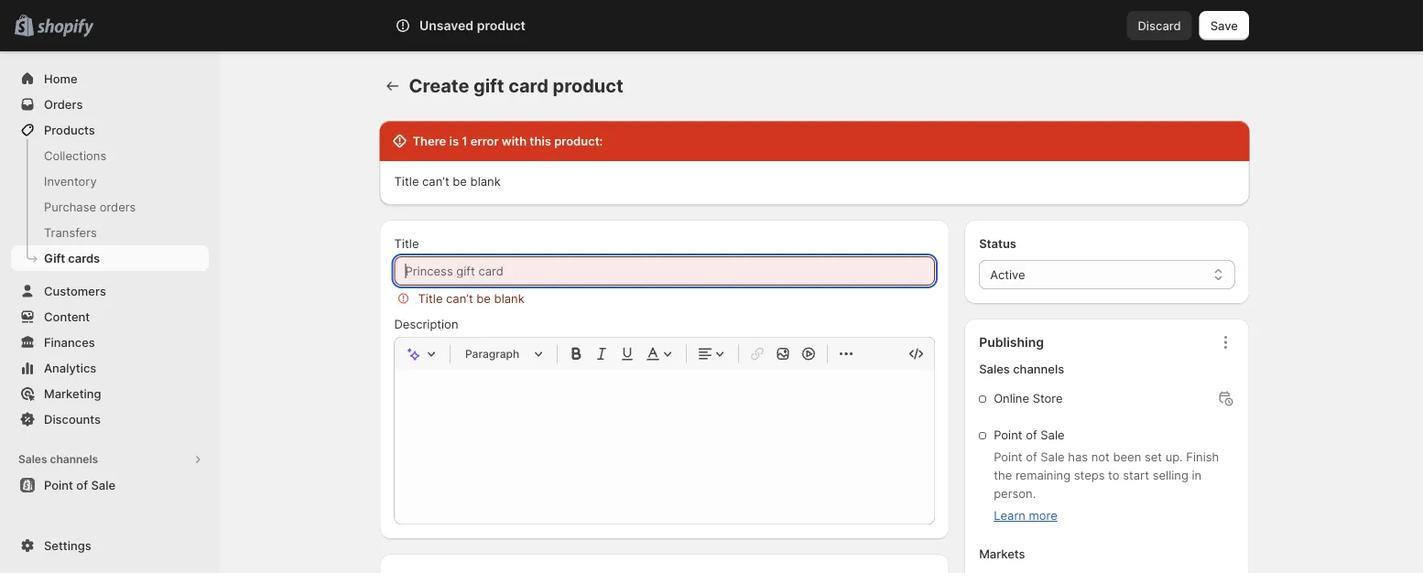 Task type: describe. For each thing, give the bounding box(es) containing it.
1 vertical spatial can't
[[446, 291, 473, 305]]

Title text field
[[394, 256, 935, 286]]

more
[[1029, 509, 1057, 523]]

0 vertical spatial be
[[453, 174, 467, 188]]

settings
[[44, 538, 91, 553]]

paragraph button
[[458, 343, 549, 365]]

been
[[1113, 450, 1141, 464]]

inventory link
[[11, 168, 209, 194]]

learn
[[994, 509, 1025, 523]]

store
[[1033, 391, 1063, 406]]

0 vertical spatial of
[[1026, 428, 1037, 442]]

settings link
[[11, 533, 209, 559]]

0 vertical spatial sales channels
[[979, 362, 1064, 376]]

set
[[1145, 450, 1162, 464]]

discounts link
[[11, 407, 209, 432]]

learn more link
[[994, 509, 1057, 523]]

search
[[469, 18, 508, 33]]

unsaved product
[[419, 18, 526, 33]]

save
[[1210, 18, 1238, 33]]

products link
[[11, 117, 209, 143]]

point of sale link
[[11, 473, 209, 498]]

marketing link
[[11, 381, 209, 407]]

with
[[502, 134, 527, 148]]

orders
[[44, 97, 83, 111]]

2 vertical spatial title
[[418, 291, 443, 305]]

finances link
[[11, 330, 209, 355]]

finances
[[44, 335, 95, 349]]

description
[[394, 317, 458, 331]]

0 vertical spatial point
[[994, 428, 1022, 442]]

status
[[979, 236, 1016, 250]]

sale inside point of sale has not been set up. finish the remaining steps to start selling in person. learn more
[[1040, 450, 1065, 464]]

online
[[994, 391, 1029, 406]]

point of sale has not been set up. finish the remaining steps to start selling in person. learn more
[[994, 450, 1219, 523]]

selling
[[1153, 468, 1188, 483]]

cards
[[68, 251, 100, 265]]

sales channels button
[[11, 447, 209, 473]]

point inside button
[[44, 478, 73, 492]]

0 vertical spatial title
[[394, 174, 419, 188]]

unsaved
[[419, 18, 474, 33]]

analytics link
[[11, 355, 209, 381]]

1 vertical spatial title can't be blank
[[418, 291, 524, 305]]

in
[[1192, 468, 1202, 483]]

marketing
[[44, 386, 101, 401]]

gift cards link
[[11, 245, 209, 271]]

the
[[994, 468, 1012, 483]]

search button
[[439, 11, 970, 40]]

transfers link
[[11, 220, 209, 245]]

up.
[[1165, 450, 1183, 464]]

channels inside button
[[50, 453, 98, 466]]

purchase orders
[[44, 200, 136, 214]]

there is 1 error with this product:
[[413, 134, 603, 148]]

person.
[[994, 487, 1036, 501]]

online store
[[994, 391, 1063, 406]]

of inside point of sale has not been set up. finish the remaining steps to start selling in person. learn more
[[1026, 450, 1037, 464]]

orders link
[[11, 92, 209, 117]]

create
[[409, 75, 469, 97]]

1 vertical spatial blank
[[494, 291, 524, 305]]

product:
[[554, 134, 603, 148]]

1 vertical spatial product
[[553, 75, 623, 97]]



Task type: locate. For each thing, give the bounding box(es) containing it.
1 vertical spatial title
[[394, 236, 419, 250]]

of inside button
[[76, 478, 88, 492]]

be
[[453, 174, 467, 188], [476, 291, 491, 305]]

error
[[470, 134, 499, 148]]

1 horizontal spatial be
[[476, 291, 491, 305]]

0 vertical spatial sales
[[979, 362, 1010, 376]]

sale down store
[[1040, 428, 1065, 442]]

customers link
[[11, 278, 209, 304]]

point of sale
[[994, 428, 1065, 442], [44, 478, 115, 492]]

markets
[[979, 547, 1025, 561]]

has
[[1068, 450, 1088, 464]]

sales
[[979, 362, 1010, 376], [18, 453, 47, 466]]

1 horizontal spatial product
[[553, 75, 623, 97]]

be up paragraph at left bottom
[[476, 291, 491, 305]]

of down online store
[[1026, 428, 1037, 442]]

content
[[44, 310, 90, 324]]

finish
[[1186, 450, 1219, 464]]

sales channels down 'publishing'
[[979, 362, 1064, 376]]

1 vertical spatial channels
[[50, 453, 98, 466]]

blank down error
[[470, 174, 501, 188]]

sale down sales channels button
[[91, 478, 115, 492]]

0 vertical spatial blank
[[470, 174, 501, 188]]

point
[[994, 428, 1022, 442], [994, 450, 1022, 464], [44, 478, 73, 492]]

0 horizontal spatial be
[[453, 174, 467, 188]]

orders
[[100, 200, 136, 214]]

0 vertical spatial point of sale
[[994, 428, 1065, 442]]

steps
[[1074, 468, 1105, 483]]

point of sale down sales channels button
[[44, 478, 115, 492]]

product
[[477, 18, 526, 33], [553, 75, 623, 97]]

blank
[[470, 174, 501, 188], [494, 291, 524, 305]]

title can't be blank down is
[[394, 174, 501, 188]]

channels up store
[[1013, 362, 1064, 376]]

channels down discounts
[[50, 453, 98, 466]]

analytics
[[44, 361, 96, 375]]

inventory
[[44, 174, 97, 188]]

create gift card product
[[409, 75, 623, 97]]

point inside point of sale has not been set up. finish the remaining steps to start selling in person. learn more
[[994, 450, 1022, 464]]

0 vertical spatial channels
[[1013, 362, 1064, 376]]

2 vertical spatial of
[[76, 478, 88, 492]]

sales down discounts
[[18, 453, 47, 466]]

0 horizontal spatial sales channels
[[18, 453, 98, 466]]

1 vertical spatial of
[[1026, 450, 1037, 464]]

can't up description
[[446, 291, 473, 305]]

point of sale inside button
[[44, 478, 115, 492]]

blank up paragraph dropdown button
[[494, 291, 524, 305]]

point down online
[[994, 428, 1022, 442]]

2 vertical spatial point
[[44, 478, 73, 492]]

sales channels down discounts
[[18, 453, 98, 466]]

save button
[[1199, 11, 1249, 40]]

card
[[508, 75, 548, 97]]

1 horizontal spatial point of sale
[[994, 428, 1065, 442]]

point of sale down online store
[[994, 428, 1065, 442]]

0 vertical spatial can't
[[422, 174, 449, 188]]

gift cards
[[44, 251, 100, 265]]

publishing
[[979, 335, 1044, 350]]

1
[[462, 134, 468, 148]]

0 horizontal spatial sales
[[18, 453, 47, 466]]

this
[[530, 134, 551, 148]]

sales channels
[[979, 362, 1064, 376], [18, 453, 98, 466]]

to
[[1108, 468, 1119, 483]]

can't
[[422, 174, 449, 188], [446, 291, 473, 305]]

title can't be blank
[[394, 174, 501, 188], [418, 291, 524, 305]]

not
[[1091, 450, 1110, 464]]

product right unsaved
[[477, 18, 526, 33]]

1 horizontal spatial sales channels
[[979, 362, 1064, 376]]

1 vertical spatial point of sale
[[44, 478, 115, 492]]

1 vertical spatial be
[[476, 291, 491, 305]]

of down sales channels button
[[76, 478, 88, 492]]

point down sales channels button
[[44, 478, 73, 492]]

sale up remaining
[[1040, 450, 1065, 464]]

be down the 1
[[453, 174, 467, 188]]

can't down there
[[422, 174, 449, 188]]

purchase
[[44, 200, 96, 214]]

sale inside button
[[91, 478, 115, 492]]

there
[[413, 134, 446, 148]]

transfers
[[44, 225, 97, 239]]

discard
[[1138, 18, 1181, 33]]

1 horizontal spatial channels
[[1013, 362, 1064, 376]]

sales down 'publishing'
[[979, 362, 1010, 376]]

sales inside button
[[18, 453, 47, 466]]

home link
[[11, 66, 209, 92]]

1 vertical spatial sale
[[1040, 450, 1065, 464]]

home
[[44, 71, 77, 86]]

discounts
[[44, 412, 101, 426]]

2 vertical spatial sale
[[91, 478, 115, 492]]

1 vertical spatial point
[[994, 450, 1022, 464]]

active
[[990, 267, 1025, 282]]

0 vertical spatial product
[[477, 18, 526, 33]]

product up product:
[[553, 75, 623, 97]]

collections
[[44, 148, 106, 163]]

0 horizontal spatial product
[[477, 18, 526, 33]]

sales channels inside sales channels button
[[18, 453, 98, 466]]

remaining
[[1015, 468, 1071, 483]]

channels
[[1013, 362, 1064, 376], [50, 453, 98, 466]]

content link
[[11, 304, 209, 330]]

sale
[[1040, 428, 1065, 442], [1040, 450, 1065, 464], [91, 478, 115, 492]]

is
[[449, 134, 459, 148]]

point of sale button
[[0, 473, 220, 498]]

gift
[[473, 75, 504, 97]]

1 vertical spatial sales channels
[[18, 453, 98, 466]]

customers
[[44, 284, 106, 298]]

0 horizontal spatial point of sale
[[44, 478, 115, 492]]

1 vertical spatial sales
[[18, 453, 47, 466]]

title can't be blank up description
[[418, 291, 524, 305]]

shopify image
[[37, 19, 94, 37]]

of
[[1026, 428, 1037, 442], [1026, 450, 1037, 464], [76, 478, 88, 492]]

0 vertical spatial sale
[[1040, 428, 1065, 442]]

collections link
[[11, 143, 209, 168]]

title
[[394, 174, 419, 188], [394, 236, 419, 250], [418, 291, 443, 305]]

products
[[44, 123, 95, 137]]

1 horizontal spatial sales
[[979, 362, 1010, 376]]

discard button
[[1127, 11, 1192, 40]]

point up the
[[994, 450, 1022, 464]]

0 vertical spatial title can't be blank
[[394, 174, 501, 188]]

of up remaining
[[1026, 450, 1037, 464]]

gift
[[44, 251, 65, 265]]

0 horizontal spatial channels
[[50, 453, 98, 466]]

paragraph
[[465, 347, 519, 360]]

start
[[1123, 468, 1149, 483]]

purchase orders link
[[11, 194, 209, 220]]



Task type: vqa. For each thing, say whether or not it's contained in the screenshot.
Gift
yes



